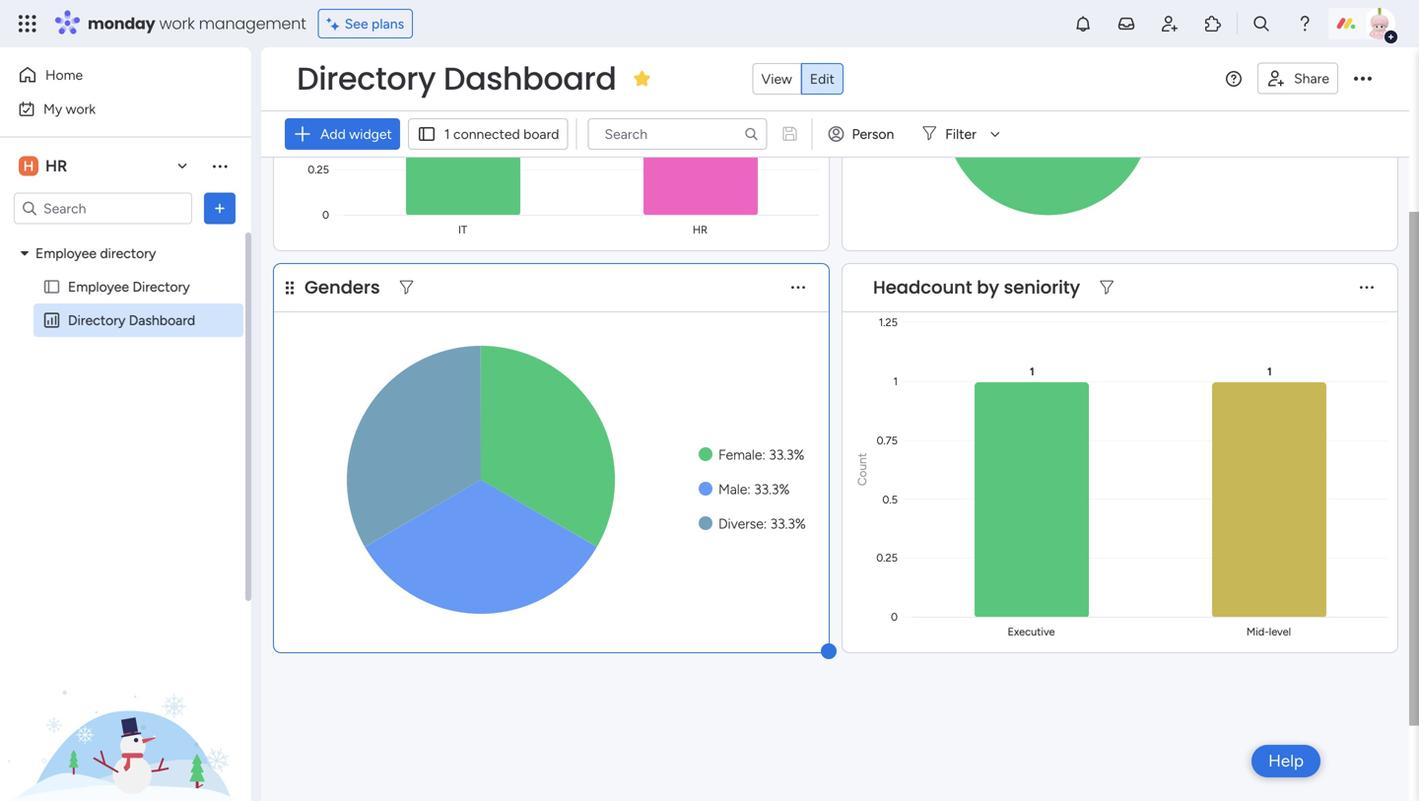 Task type: vqa. For each thing, say whether or not it's contained in the screenshot.
the left 7 button
no



Task type: describe. For each thing, give the bounding box(es) containing it.
home button
[[12, 59, 212, 91]]

add widget
[[320, 126, 392, 142]]

home
[[45, 67, 83, 83]]

diverse : 33.3%
[[718, 515, 806, 532]]

view
[[761, 70, 792, 87]]

none search field inside directory dashboard banner
[[588, 118, 767, 150]]

directory dashboard banner
[[261, 47, 1409, 158]]

active
[[1284, 112, 1323, 129]]

33.3% for female : 33.3%
[[769, 446, 805, 463]]

employee directory
[[68, 278, 190, 295]]

invite members image
[[1160, 14, 1180, 34]]

h
[[23, 158, 34, 174]]

filter button
[[914, 118, 1007, 150]]

help image
[[1295, 14, 1315, 34]]

active : 100.0%
[[1284, 112, 1375, 129]]

: for female
[[762, 446, 765, 463]]

v2 funnel image
[[400, 281, 413, 295]]

public dashboard image
[[42, 311, 61, 330]]

33.3% for male : 33.3%
[[754, 481, 790, 498]]

my work
[[43, 101, 96, 117]]

workspace options image
[[210, 156, 230, 176]]

caret down image
[[21, 246, 29, 260]]

notifications image
[[1073, 14, 1093, 34]]

1 connected board button
[[408, 118, 568, 150]]

33.3% for diverse : 33.3%
[[770, 515, 806, 532]]

management
[[199, 12, 306, 34]]

ruby anderson image
[[1364, 8, 1395, 39]]

100.0%
[[1330, 112, 1375, 129]]

1 horizontal spatial directory
[[132, 278, 190, 295]]

female : 33.3%
[[718, 446, 805, 463]]

diverse
[[718, 515, 764, 532]]

directory inside banner
[[297, 57, 436, 101]]

my work button
[[12, 93, 212, 125]]

filter
[[945, 126, 976, 142]]

v2 funnel image
[[1100, 281, 1113, 295]]

Filter dashboard by text search field
[[588, 118, 767, 150]]

seniority
[[1004, 275, 1080, 300]]

directory dashboard inside banner
[[297, 57, 616, 101]]

Search in workspace field
[[41, 197, 165, 220]]

male : 33.3%
[[718, 481, 790, 498]]

help button
[[1252, 745, 1321, 778]]

see
[[345, 15, 368, 32]]

headcount
[[873, 275, 972, 300]]

search image
[[744, 126, 759, 142]]

employee directory
[[35, 245, 156, 262]]

edit
[[810, 70, 835, 87]]

board
[[523, 126, 559, 142]]

directory
[[100, 245, 156, 262]]

0 horizontal spatial directory dashboard
[[68, 312, 195, 329]]

person
[[852, 126, 894, 142]]

1
[[444, 126, 450, 142]]



Task type: locate. For each thing, give the bounding box(es) containing it.
option
[[0, 236, 251, 239]]

1 horizontal spatial directory dashboard
[[297, 57, 616, 101]]

directory down directory
[[132, 278, 190, 295]]

share
[[1294, 70, 1329, 87]]

view button
[[752, 63, 801, 95]]

work right monday
[[159, 12, 195, 34]]

work
[[159, 12, 195, 34], [66, 101, 96, 117]]

dashboard inside banner
[[443, 57, 616, 101]]

33.3% right female at the right bottom
[[769, 446, 805, 463]]

display modes group
[[752, 63, 843, 95]]

employee down employee directory
[[68, 278, 129, 295]]

headcount by seniority
[[873, 275, 1080, 300]]

dashboard up the board
[[443, 57, 616, 101]]

widget
[[349, 126, 392, 142]]

2 more dots image from the left
[[1360, 281, 1374, 295]]

employee for employee directory
[[68, 278, 129, 295]]

directory dashboard down employee directory
[[68, 312, 195, 329]]

0 vertical spatial directory
[[297, 57, 436, 101]]

1 vertical spatial work
[[66, 101, 96, 117]]

0 vertical spatial 33.3%
[[769, 446, 805, 463]]

0 horizontal spatial dashboard
[[129, 312, 195, 329]]

menu image
[[1226, 71, 1242, 87]]

employee for employee directory
[[35, 245, 97, 262]]

female
[[718, 446, 762, 463]]

0 vertical spatial directory dashboard
[[297, 57, 616, 101]]

1 vertical spatial directory dashboard
[[68, 312, 195, 329]]

more options image
[[1354, 70, 1372, 88]]

: left 100.0%
[[1323, 112, 1326, 129]]

plans
[[372, 15, 404, 32]]

select product image
[[18, 14, 37, 34]]

1 more dots image from the left
[[791, 281, 805, 295]]

employee up public board image
[[35, 245, 97, 262]]

lottie animation element
[[0, 602, 251, 801]]

add widget button
[[285, 118, 400, 150]]

2 vertical spatial directory
[[68, 312, 125, 329]]

arrow down image
[[983, 122, 1007, 146]]

1 horizontal spatial work
[[159, 12, 195, 34]]

my
[[43, 101, 62, 117]]

male
[[718, 481, 747, 498]]

help
[[1268, 751, 1304, 771]]

directory dashboard up "1"
[[297, 57, 616, 101]]

: for male
[[747, 481, 751, 498]]

monday
[[88, 12, 155, 34]]

search everything image
[[1252, 14, 1271, 34]]

dashboard
[[443, 57, 616, 101], [129, 312, 195, 329]]

directory dashboard
[[297, 57, 616, 101], [68, 312, 195, 329]]

see plans
[[345, 15, 404, 32]]

list box containing employee directory
[[0, 233, 251, 603]]

33.3%
[[769, 446, 805, 463], [754, 481, 790, 498], [770, 515, 806, 532]]

connected
[[453, 126, 520, 142]]

0 horizontal spatial more dots image
[[791, 281, 805, 295]]

monday work management
[[88, 12, 306, 34]]

options image
[[210, 199, 230, 218]]

add
[[320, 126, 346, 142]]

1 horizontal spatial more dots image
[[1360, 281, 1374, 295]]

33.3% up diverse : 33.3%
[[754, 481, 790, 498]]

:
[[1323, 112, 1326, 129], [762, 446, 765, 463], [747, 481, 751, 498], [764, 515, 767, 532]]

share button
[[1258, 63, 1338, 94]]

directory right public dashboard icon
[[68, 312, 125, 329]]

0 vertical spatial employee
[[35, 245, 97, 262]]

None search field
[[588, 118, 767, 150]]

inbox image
[[1117, 14, 1136, 34]]

: up male : 33.3%
[[762, 446, 765, 463]]

genders
[[305, 275, 380, 300]]

1 connected board
[[444, 126, 559, 142]]

work for my
[[66, 101, 96, 117]]

0 horizontal spatial work
[[66, 101, 96, 117]]

public board image
[[42, 277, 61, 296]]

apps image
[[1203, 14, 1223, 34]]

Directory Dashboard field
[[292, 57, 621, 101]]

work inside button
[[66, 101, 96, 117]]

2 vertical spatial 33.3%
[[770, 515, 806, 532]]

workspace selection element
[[19, 154, 70, 178]]

dashboard down employee directory
[[129, 312, 195, 329]]

person button
[[820, 118, 906, 150]]

work for monday
[[159, 12, 195, 34]]

edit button
[[801, 63, 843, 95]]

more dots image
[[791, 281, 805, 295], [1360, 281, 1374, 295]]

: for diverse
[[764, 515, 767, 532]]

hr
[[45, 157, 67, 175]]

1 vertical spatial 33.3%
[[754, 481, 790, 498]]

33.3% right diverse at the right bottom
[[770, 515, 806, 532]]

lottie animation image
[[0, 602, 251, 801]]

0 vertical spatial dashboard
[[443, 57, 616, 101]]

dapulse drag handle 3 image
[[286, 281, 294, 295]]

by
[[977, 275, 999, 300]]

: up diverse at the right bottom
[[747, 481, 751, 498]]

0 vertical spatial work
[[159, 12, 195, 34]]

1 vertical spatial dashboard
[[129, 312, 195, 329]]

: for active
[[1323, 112, 1326, 129]]

2 horizontal spatial directory
[[297, 57, 436, 101]]

: down male : 33.3%
[[764, 515, 767, 532]]

work right my
[[66, 101, 96, 117]]

remove from favorites image
[[632, 68, 652, 88]]

1 vertical spatial employee
[[68, 278, 129, 295]]

0 horizontal spatial directory
[[68, 312, 125, 329]]

directory down see plans button at top
[[297, 57, 436, 101]]

directory
[[297, 57, 436, 101], [132, 278, 190, 295], [68, 312, 125, 329]]

list box
[[0, 233, 251, 603]]

employee
[[35, 245, 97, 262], [68, 278, 129, 295]]

1 horizontal spatial dashboard
[[443, 57, 616, 101]]

workspace image
[[19, 155, 38, 177]]

see plans button
[[318, 9, 413, 38]]

1 vertical spatial directory
[[132, 278, 190, 295]]



